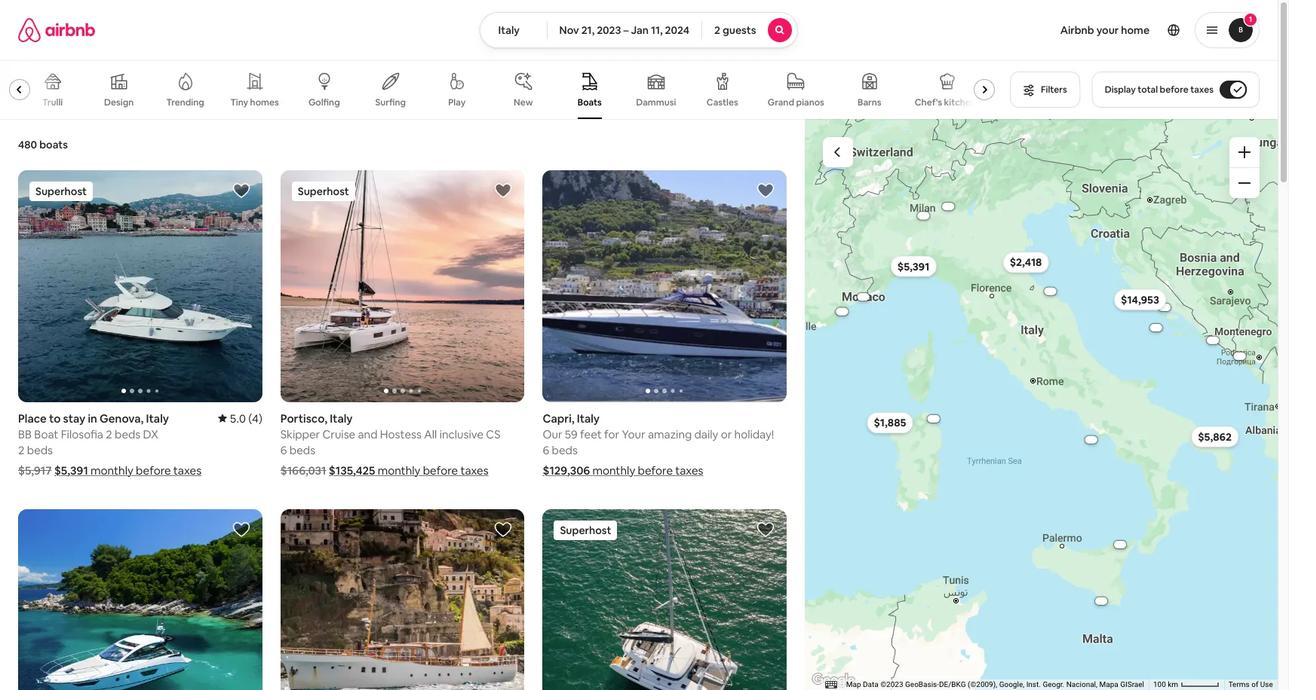 Task type: vqa. For each thing, say whether or not it's contained in the screenshot.
Covers
no



Task type: describe. For each thing, give the bounding box(es) containing it.
before inside capri, italy our 59 feet for your amazing daily or holiday! 6 beds $129,306 monthly before taxes
[[638, 464, 673, 478]]

in
[[88, 411, 97, 426]]

design
[[104, 97, 134, 109]]

use
[[1260, 681, 1273, 689]]

1 vertical spatial 2
[[106, 427, 112, 442]]

guests
[[723, 23, 756, 37]]

pianos
[[796, 97, 824, 109]]

boat
[[34, 427, 58, 442]]

italy inside portisco, italy skipper cruise and hostess all inclusive cs 6 beds $166,031 $135,425 monthly before taxes
[[330, 411, 353, 426]]

skipper
[[280, 427, 320, 442]]

$5,862 button
[[1192, 427, 1239, 448]]

monthly inside capri, italy our 59 feet for your amazing daily or holiday! 6 beds $129,306 monthly before taxes
[[592, 464, 635, 478]]

nov
[[559, 23, 579, 37]]

filosofia
[[61, 427, 103, 442]]

0 horizontal spatial $135,425 button
[[919, 416, 949, 423]]

6 inside portisco, italy skipper cruise and hostess all inclusive cs 6 beds $166,031 $135,425 monthly before taxes
[[280, 443, 287, 458]]

1 button
[[1195, 12, 1260, 48]]

group containing trulli
[[0, 60, 1001, 119]]

capri, italy our 59 feet for your amazing daily or holiday! 6 beds $129,306 monthly before taxes
[[543, 412, 774, 478]]

$5,917
[[18, 464, 52, 478]]

zoom in image
[[1238, 146, 1251, 158]]

grand pianos
[[768, 97, 824, 109]]

google,
[[999, 681, 1025, 689]]

$135,425 inside portisco, italy skipper cruise and hostess all inclusive cs 6 beds $166,031 $135,425 monthly before taxes
[[329, 464, 375, 478]]

$5,862
[[1198, 431, 1232, 444]]

for
[[604, 427, 619, 442]]

$166,031
[[280, 464, 326, 478]]

terms of use link
[[1229, 681, 1273, 689]]

nacional,
[[1066, 681, 1098, 689]]

cs
[[486, 427, 500, 442]]

59
[[565, 427, 578, 442]]

display total before taxes
[[1105, 84, 1214, 96]]

$112,830 button
[[1150, 304, 1180, 311]]

$2,269 button
[[934, 203, 964, 211]]

add to wishlist: capri, italy image
[[757, 182, 775, 200]]

holiday!
[[734, 427, 774, 442]]

$143,417 button
[[909, 212, 939, 220]]

taxes inside portisco, italy skipper cruise and hostess all inclusive cs 6 beds $166,031 $135,425 monthly before taxes
[[460, 464, 488, 478]]

taxes inside place to stay in genova, italy bb boat filosofia 2 beds dx 2 beds $5,917 $5,391 monthly before taxes
[[173, 464, 201, 478]]

and
[[358, 427, 378, 442]]

100 km
[[1153, 681, 1180, 689]]

add to wishlist: portisco, italy image
[[494, 182, 512, 200]]

before right total
[[1160, 84, 1188, 96]]

castles
[[707, 97, 738, 109]]

google image
[[809, 671, 859, 691]]

to
[[49, 411, 61, 426]]

5.0 (4)
[[230, 411, 262, 426]]

homes
[[250, 97, 279, 109]]

chef's kitchens
[[915, 97, 980, 109]]

$5,391 button
[[891, 256, 937, 277]]

2023
[[597, 23, 621, 37]]

1 horizontal spatial $135,425 button
[[1106, 542, 1136, 549]]

place
[[18, 411, 47, 426]]

capri,
[[543, 412, 574, 426]]

gisrael
[[1120, 681, 1144, 689]]

golfing
[[308, 97, 340, 109]]

new
[[514, 97, 533, 109]]

total
[[1138, 84, 1158, 96]]

2 guests
[[714, 23, 756, 37]]

hostess
[[380, 427, 422, 442]]

$1,885
[[874, 417, 907, 430]]

100 km button
[[1149, 680, 1224, 691]]

airbnb
[[1060, 23, 1094, 37]]

beds inside capri, italy our 59 feet for your amazing daily or holiday! 6 beds $129,306 monthly before taxes
[[552, 443, 578, 458]]

monthly inside place to stay in genova, italy bb boat filosofia 2 beds dx 2 beds $5,917 $5,391 monthly before taxes
[[91, 464, 133, 478]]

$12,537 button
[[1141, 324, 1172, 332]]

grand
[[768, 97, 794, 109]]

add to wishlist: milan, italy image
[[494, 521, 512, 539]]

airbnb your home
[[1060, 23, 1149, 37]]

amazing
[[648, 427, 692, 442]]

$2,418 button
[[1003, 252, 1049, 273]]

geobasis-
[[905, 681, 939, 689]]

©2023
[[881, 681, 903, 689]]

portisco, italy skipper cruise and hostess all inclusive cs 6 beds $166,031 $135,425 monthly before taxes
[[280, 411, 500, 478]]

google map
showing 27 stays. region
[[805, 119, 1278, 691]]

map data ©2023 geobasis-de/bkg (©2009), google, inst. geogr. nacional, mapa gisrael
[[846, 681, 1144, 689]]

2 guests button
[[701, 12, 798, 48]]

beds inside portisco, italy skipper cruise and hostess all inclusive cs 6 beds $166,031 $135,425 monthly before taxes
[[289, 443, 315, 458]]

feet
[[580, 427, 602, 442]]

inclusive
[[439, 427, 483, 442]]

6 inside capri, italy our 59 feet for your amazing daily or holiday! 6 beds $129,306 monthly before taxes
[[543, 443, 549, 458]]

$12,537
[[1149, 326, 1164, 331]]

$129,306 button
[[1077, 437, 1107, 444]]

chef's
[[915, 97, 942, 109]]

home
[[1121, 23, 1149, 37]]

$14,953
[[1121, 293, 1160, 307]]

add to wishlist: tonnarella, italy image
[[757, 521, 775, 539]]

none search field containing italy
[[479, 12, 798, 48]]

5.0
[[230, 411, 246, 426]]

11,
[[651, 23, 663, 37]]

2 inside 'button'
[[714, 23, 720, 37]]

$33,312 button
[[1087, 598, 1117, 606]]

$3,869 button
[[1036, 288, 1066, 295]]



Task type: locate. For each thing, give the bounding box(es) containing it.
2 vertical spatial 2
[[18, 443, 24, 458]]

1 horizontal spatial 6
[[543, 443, 549, 458]]

$135,425 for the left $135,425 button
[[925, 417, 943, 422]]

add to wishlist: slano, croatia image
[[232, 521, 250, 539]]

terms of use
[[1229, 681, 1273, 689]]

2 monthly from the left
[[378, 464, 420, 478]]

beds down skipper
[[289, 443, 315, 458]]

1 vertical spatial $129,306
[[543, 464, 590, 478]]

before down dx
[[136, 464, 171, 478]]

$5,391 inside $5,391 button
[[898, 260, 930, 273]]

filters
[[1041, 84, 1067, 96]]

portisco,
[[280, 411, 327, 426]]

trending
[[166, 97, 204, 109]]

monthly
[[91, 464, 133, 478], [378, 464, 420, 478], [592, 464, 635, 478]]

monthly inside portisco, italy skipper cruise and hostess all inclusive cs 6 beds $166,031 $135,425 monthly before taxes
[[378, 464, 420, 478]]

0 horizontal spatial $129,306
[[543, 464, 590, 478]]

1 horizontal spatial $5,391
[[898, 260, 930, 273]]

0 horizontal spatial $135,425
[[329, 464, 375, 478]]

6
[[280, 443, 287, 458], [543, 443, 549, 458]]

cruise
[[322, 427, 355, 442]]

1 vertical spatial $135,425
[[329, 464, 375, 478]]

italy left nov
[[498, 23, 520, 37]]

zoom out image
[[1238, 177, 1251, 189]]

terms
[[1229, 681, 1250, 689]]

play
[[448, 97, 466, 109]]

display
[[1105, 84, 1136, 96]]

geogr.
[[1043, 681, 1065, 689]]

$31,521 button
[[1225, 353, 1255, 360]]

$1,885 button
[[867, 413, 913, 434]]

0 horizontal spatial 6
[[280, 443, 287, 458]]

6 down skipper
[[280, 443, 287, 458]]

0 horizontal spatial monthly
[[91, 464, 133, 478]]

0 horizontal spatial 2
[[18, 443, 24, 458]]

2 left guests
[[714, 23, 720, 37]]

surfing
[[375, 97, 406, 109]]

480
[[18, 138, 37, 152]]

0 vertical spatial 2
[[714, 23, 720, 37]]

bb
[[18, 427, 32, 442]]

italy button
[[479, 12, 547, 48]]

dx
[[143, 427, 158, 442]]

nov 21, 2023 – jan 11, 2024
[[559, 23, 689, 37]]

mapa
[[1099, 681, 1118, 689]]

0 vertical spatial $5,391
[[898, 260, 930, 273]]

italy inside button
[[498, 23, 520, 37]]

beds down boat
[[27, 443, 53, 458]]

de/bkg
[[939, 681, 966, 689]]

$2,269
[[942, 204, 956, 209]]

1 horizontal spatial monthly
[[378, 464, 420, 478]]

$129,306 inside button
[[1083, 438, 1101, 443]]

jan
[[631, 23, 649, 37]]

2 vertical spatial $135,425
[[1112, 543, 1129, 548]]

1 6 from the left
[[280, 443, 287, 458]]

2 6 from the left
[[543, 443, 549, 458]]

$5,391 inside place to stay in genova, italy bb boat filosofia 2 beds dx 2 beds $5,917 $5,391 monthly before taxes
[[54, 464, 88, 478]]

monthly down 'for'
[[592, 464, 635, 478]]

stay
[[63, 411, 85, 426]]

italy inside capri, italy our 59 feet for your amazing daily or holiday! 6 beds $129,306 monthly before taxes
[[577, 412, 600, 426]]

italy inside place to stay in genova, italy bb boat filosofia 2 beds dx 2 beds $5,917 $5,391 monthly before taxes
[[146, 411, 169, 426]]

nov 21, 2023 – jan 11, 2024 button
[[547, 12, 702, 48]]

0 horizontal spatial $5,391
[[54, 464, 88, 478]]

taxes inside capri, italy our 59 feet for your amazing daily or holiday! 6 beds $129,306 monthly before taxes
[[675, 464, 703, 478]]

$143,417
[[915, 214, 933, 218]]

2 horizontal spatial 2
[[714, 23, 720, 37]]

$135,425 up $33,312 button
[[1112, 543, 1129, 548]]

2 horizontal spatial $135,425
[[1112, 543, 1129, 548]]

before
[[1160, 84, 1188, 96], [136, 464, 171, 478], [423, 464, 458, 478], [638, 464, 673, 478]]

tiny
[[231, 97, 248, 109]]

$112,830
[[1156, 305, 1174, 310]]

2 down genova, in the left of the page
[[106, 427, 112, 442]]

$135,425 right the $1,885
[[925, 417, 943, 422]]

$16,146 button
[[849, 294, 879, 301]]

keyboard shortcuts image
[[825, 682, 837, 690]]

2024
[[665, 23, 689, 37]]

3 monthly from the left
[[592, 464, 635, 478]]

1 horizontal spatial $135,425
[[925, 417, 943, 422]]

daily
[[694, 427, 718, 442]]

$14,953 button
[[1115, 290, 1167, 311]]

1 monthly from the left
[[91, 464, 133, 478]]

italy up cruise
[[330, 411, 353, 426]]

of
[[1252, 681, 1259, 689]]

inst.
[[1026, 681, 1041, 689]]

italy up dx
[[146, 411, 169, 426]]

add to wishlist: place to stay in genova, italy image
[[232, 182, 250, 200]]

5.0 out of 5 average rating,  4 reviews image
[[218, 411, 262, 426]]

2
[[714, 23, 720, 37], [106, 427, 112, 442], [18, 443, 24, 458]]

$135,425 button right the $1,885
[[919, 416, 949, 423]]

$3,869
[[1044, 289, 1058, 294]]

map
[[846, 681, 861, 689]]

italy
[[498, 23, 520, 37], [146, 411, 169, 426], [330, 411, 353, 426], [577, 412, 600, 426]]

1
[[1249, 14, 1252, 24]]

before down the amazing
[[638, 464, 673, 478]]

boats
[[39, 138, 68, 152]]

beds down the 59
[[552, 443, 578, 458]]

genova,
[[100, 411, 144, 426]]

1 vertical spatial $135,425 button
[[1106, 542, 1136, 549]]

$31,521
[[1233, 354, 1247, 359]]

2 down bb
[[18, 443, 24, 458]]

$33,312
[[1094, 599, 1109, 604]]

$5,391
[[898, 260, 930, 273], [54, 464, 88, 478]]

0 vertical spatial $129,306
[[1083, 438, 1101, 443]]

$5,391 right $5,917
[[54, 464, 88, 478]]

6 down 'our' on the bottom of page
[[543, 443, 549, 458]]

trulli
[[42, 97, 63, 109]]

beds down genova, in the left of the page
[[115, 427, 141, 442]]

21,
[[581, 23, 595, 37]]

$58,027 button
[[1198, 337, 1228, 345]]

monthly down filosofia
[[91, 464, 133, 478]]

1 horizontal spatial 2
[[106, 427, 112, 442]]

$135,425 button up $33,312
[[1106, 542, 1136, 549]]

$135,425 button
[[919, 416, 949, 423], [1106, 542, 1136, 549]]

all
[[424, 427, 437, 442]]

your
[[1096, 23, 1119, 37]]

or
[[721, 427, 732, 442]]

before inside place to stay in genova, italy bb boat filosofia 2 beds dx 2 beds $5,917 $5,391 monthly before taxes
[[136, 464, 171, 478]]

place to stay in genova, italy bb boat filosofia 2 beds dx 2 beds $5,917 $5,391 monthly before taxes
[[18, 411, 201, 478]]

boats
[[578, 97, 602, 109]]

–
[[623, 23, 629, 37]]

0 vertical spatial $135,425 button
[[919, 416, 949, 423]]

filters button
[[1010, 72, 1080, 108]]

your
[[622, 427, 645, 442]]

monthly down hostess
[[378, 464, 420, 478]]

$135,425 down cruise
[[329, 464, 375, 478]]

$2,418
[[1010, 256, 1042, 269]]

0 vertical spatial $135,425
[[925, 417, 943, 422]]

group
[[0, 60, 1001, 119], [18, 170, 262, 402], [280, 170, 525, 402], [543, 170, 787, 402], [18, 510, 262, 691], [280, 510, 525, 691], [543, 510, 787, 691]]

1 vertical spatial $5,391
[[54, 464, 88, 478]]

data
[[863, 681, 879, 689]]

1 horizontal spatial $129,306
[[1083, 438, 1101, 443]]

$5,391 down the $143,417 button
[[898, 260, 930, 273]]

$129,306 inside capri, italy our 59 feet for your amazing daily or holiday! 6 beds $129,306 monthly before taxes
[[543, 464, 590, 478]]

$16,146
[[856, 295, 871, 300]]

$135,425 for $135,425 button to the right
[[1112, 543, 1129, 548]]

2 horizontal spatial monthly
[[592, 464, 635, 478]]

italy up feet
[[577, 412, 600, 426]]

before down all
[[423, 464, 458, 478]]

480 boats
[[18, 138, 68, 152]]

before inside portisco, italy skipper cruise and hostess all inclusive cs 6 beds $166,031 $135,425 monthly before taxes
[[423, 464, 458, 478]]

None search field
[[479, 12, 798, 48]]

profile element
[[816, 0, 1260, 60]]

$129,306
[[1083, 438, 1101, 443], [543, 464, 590, 478]]



